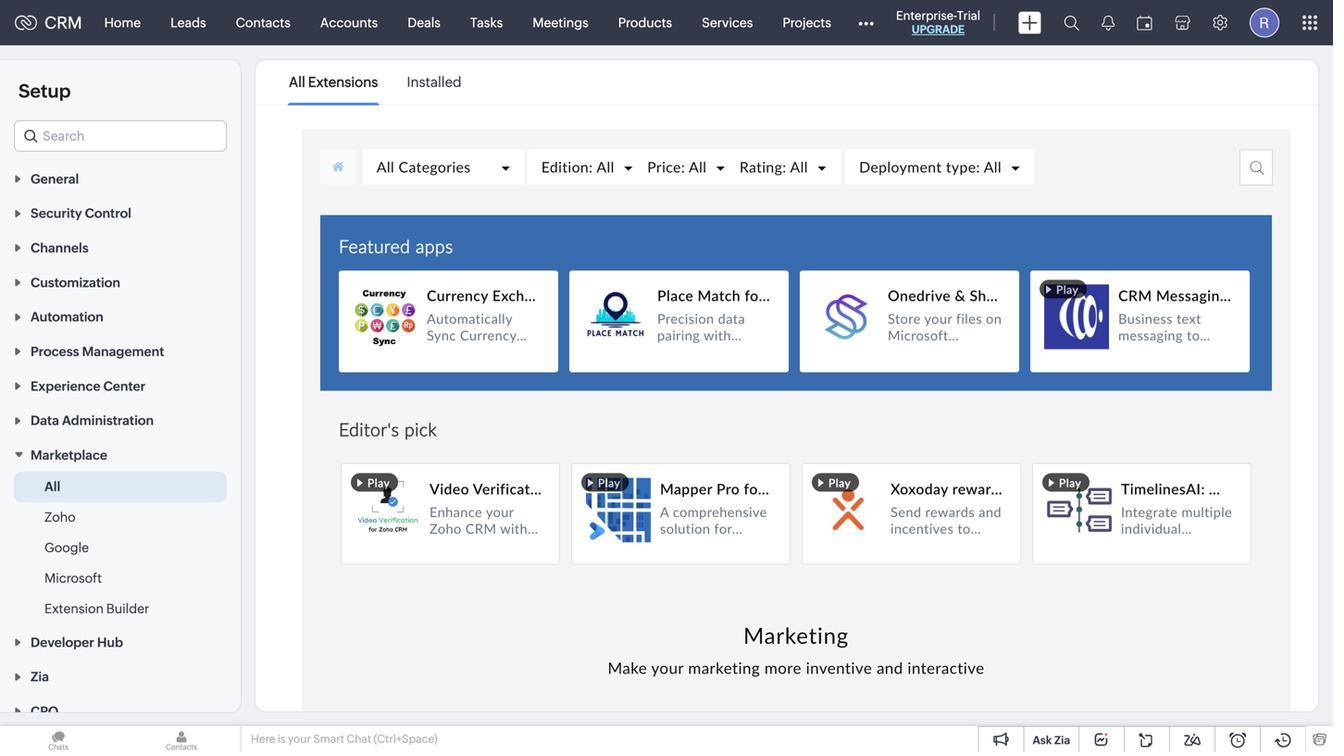 Task type: describe. For each thing, give the bounding box(es) containing it.
security
[[31, 206, 82, 221]]

calendar image
[[1137, 15, 1153, 30]]

marketplace region
[[0, 472, 241, 625]]

products
[[618, 15, 672, 30]]

profile image
[[1250, 8, 1280, 37]]

home link
[[89, 0, 156, 45]]

general
[[31, 172, 79, 186]]

services
[[702, 15, 753, 30]]

home
[[104, 15, 141, 30]]

zoho link
[[44, 508, 76, 527]]

process management button
[[0, 334, 241, 369]]

crm link
[[15, 13, 82, 32]]

general button
[[0, 161, 241, 196]]

contacts image
[[123, 727, 240, 753]]

all extensions
[[289, 74, 378, 90]]

trial
[[957, 9, 980, 23]]

automation button
[[0, 299, 241, 334]]

products link
[[603, 0, 687, 45]]

create menu element
[[1007, 0, 1053, 45]]

administration
[[62, 414, 154, 428]]

enterprise-
[[896, 9, 957, 23]]

signals element
[[1091, 0, 1126, 45]]

projects
[[783, 15, 831, 30]]

meetings link
[[518, 0, 603, 45]]

(ctrl+space)
[[374, 733, 438, 746]]

builder
[[106, 602, 149, 617]]

customization button
[[0, 265, 241, 299]]

upgrade
[[912, 23, 965, 36]]

hub
[[97, 635, 123, 650]]

experience center
[[31, 379, 146, 394]]

extension
[[44, 602, 104, 617]]

is
[[278, 733, 286, 746]]

experience center button
[[0, 369, 241, 403]]

leads
[[170, 15, 206, 30]]

enterprise-trial upgrade
[[896, 9, 980, 36]]

Other Modules field
[[846, 8, 886, 37]]

meetings
[[533, 15, 589, 30]]

zia button
[[0, 660, 241, 694]]

chat
[[347, 733, 371, 746]]

logo image
[[15, 15, 37, 30]]

chats image
[[0, 727, 117, 753]]

customization
[[31, 275, 120, 290]]

search image
[[1064, 15, 1080, 31]]

your
[[288, 733, 311, 746]]

here is your smart chat (ctrl+space)
[[251, 733, 438, 746]]

security control
[[31, 206, 131, 221]]

projects link
[[768, 0, 846, 45]]

security control button
[[0, 196, 241, 230]]

tasks
[[470, 15, 503, 30]]

services link
[[687, 0, 768, 45]]

all link
[[44, 478, 60, 496]]

signals image
[[1102, 15, 1115, 31]]

crm
[[44, 13, 82, 32]]

smart
[[313, 733, 344, 746]]



Task type: locate. For each thing, give the bounding box(es) containing it.
1 vertical spatial all
[[44, 480, 60, 494]]

0 horizontal spatial zia
[[31, 670, 49, 685]]

ask zia
[[1033, 735, 1070, 747]]

installed
[[407, 74, 462, 90]]

automation
[[31, 310, 103, 325]]

deals link
[[393, 0, 455, 45]]

channels
[[31, 241, 89, 256]]

zia
[[31, 670, 49, 685], [1054, 735, 1070, 747]]

process management
[[31, 344, 164, 359]]

all for all extensions
[[289, 74, 305, 90]]

extensions
[[308, 74, 378, 90]]

microsoft link
[[44, 569, 102, 588]]

1 vertical spatial zia
[[1054, 735, 1070, 747]]

0 vertical spatial zia
[[31, 670, 49, 685]]

None field
[[14, 120, 227, 152]]

ask
[[1033, 735, 1052, 747]]

cpq
[[31, 705, 58, 719]]

zoho
[[44, 510, 76, 525]]

all up zoho link
[[44, 480, 60, 494]]

tasks link
[[455, 0, 518, 45]]

Search text field
[[15, 121, 226, 151]]

1 horizontal spatial zia
[[1054, 735, 1070, 747]]

0 vertical spatial all
[[289, 74, 305, 90]]

deals
[[408, 15, 441, 30]]

experience
[[31, 379, 100, 394]]

accounts link
[[305, 0, 393, 45]]

setup
[[19, 81, 71, 102]]

process
[[31, 344, 79, 359]]

profile element
[[1239, 0, 1291, 45]]

zia inside dropdown button
[[31, 670, 49, 685]]

control
[[85, 206, 131, 221]]

contacts link
[[221, 0, 305, 45]]

here
[[251, 733, 275, 746]]

all inside marketplace region
[[44, 480, 60, 494]]

search element
[[1053, 0, 1091, 45]]

1 horizontal spatial all
[[289, 74, 305, 90]]

data administration button
[[0, 403, 241, 438]]

data
[[31, 414, 59, 428]]

developer hub button
[[0, 625, 241, 660]]

management
[[82, 344, 164, 359]]

all
[[289, 74, 305, 90], [44, 480, 60, 494]]

google
[[44, 541, 89, 556]]

data administration
[[31, 414, 154, 428]]

channels button
[[0, 230, 241, 265]]

installed link
[[407, 61, 462, 104]]

developer
[[31, 635, 94, 650]]

center
[[103, 379, 146, 394]]

0 horizontal spatial all
[[44, 480, 60, 494]]

all extensions link
[[289, 61, 378, 104]]

cpq button
[[0, 694, 241, 729]]

developer hub
[[31, 635, 123, 650]]

leads link
[[156, 0, 221, 45]]

all for all
[[44, 480, 60, 494]]

marketplace
[[31, 448, 107, 463]]

extension builder
[[44, 602, 149, 617]]

marketplace button
[[0, 438, 241, 472]]

contacts
[[236, 15, 291, 30]]

zia right ask
[[1054, 735, 1070, 747]]

microsoft
[[44, 571, 102, 586]]

all left extensions
[[289, 74, 305, 90]]

google link
[[44, 539, 89, 557]]

accounts
[[320, 15, 378, 30]]

create menu image
[[1018, 12, 1042, 34]]

zia up cpq on the left bottom
[[31, 670, 49, 685]]



Task type: vqa. For each thing, say whether or not it's contained in the screenshot.
Profile element
yes



